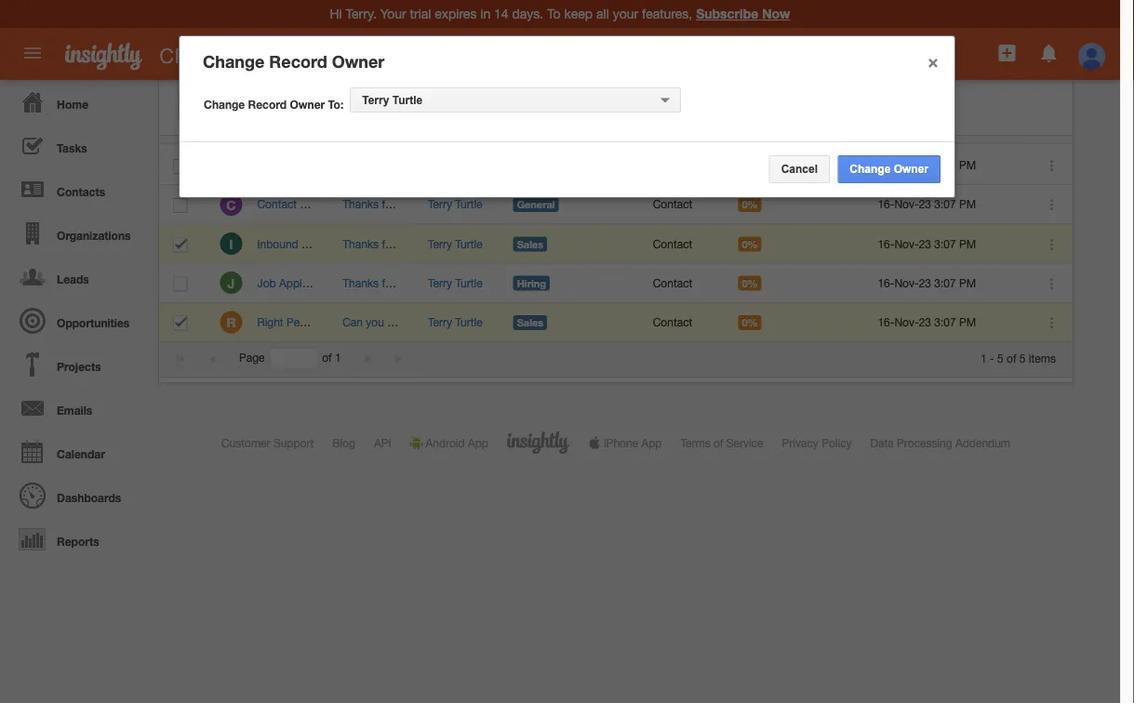 Task type: locate. For each thing, give the bounding box(es) containing it.
nov- for c
[[895, 198, 920, 211]]

owner for change record owner
[[332, 51, 385, 71]]

terry turtle inside i row
[[428, 237, 483, 250]]

turtle inside 'c' "row"
[[456, 198, 483, 211]]

4 contact cell from the top
[[639, 303, 724, 343]]

2 3:07 from the top
[[935, 198, 957, 211]]

1 app from the left
[[468, 437, 489, 450]]

sales cell
[[499, 225, 639, 264], [499, 303, 639, 343]]

terry turtle link inside 'c' "row"
[[428, 198, 483, 211]]

23 for i
[[920, 237, 932, 250]]

0% inside j row
[[742, 278, 758, 290]]

contact inside r row
[[653, 316, 693, 329]]

thanks inside j row
[[343, 277, 379, 290]]

1 column header from the left
[[206, 109, 243, 144]]

android
[[426, 437, 465, 450]]

23 inside 'c' "row"
[[920, 198, 932, 211]]

right person
[[257, 316, 322, 329]]

app right android
[[468, 437, 489, 450]]

turtle right "contacting"
[[456, 237, 483, 250]]

4 0% cell from the top
[[724, 303, 864, 343]]

1 horizontal spatial owner
[[332, 51, 385, 71]]

record
[[269, 51, 327, 71], [248, 98, 287, 111]]

3 thanks from the top
[[343, 277, 379, 290]]

leads
[[57, 273, 89, 286]]

blog
[[333, 437, 356, 450]]

thanks up job application response link
[[343, 237, 379, 250]]

0 horizontal spatial 5
[[998, 352, 1004, 365]]

2 0% from the top
[[742, 238, 758, 250]]

point
[[387, 316, 413, 329]]

privacy policy link
[[783, 437, 852, 450]]

16- for c
[[878, 198, 895, 211]]

16-nov-23 3:07 pm row
[[159, 146, 1073, 185]]

notifications image
[[1039, 42, 1061, 64]]

turtle inside r row
[[456, 316, 483, 329]]

general
[[517, 199, 555, 211]]

of
[[322, 352, 332, 365], [1007, 352, 1017, 365], [714, 437, 724, 450]]

contact
[[257, 198, 297, 211], [653, 198, 693, 211], [653, 237, 693, 250], [653, 277, 693, 290], [653, 316, 693, 329]]

nov- inside j row
[[895, 277, 920, 290]]

1 sales cell from the top
[[499, 225, 639, 264]]

1 contact cell from the top
[[639, 185, 724, 225]]

0%
[[742, 199, 758, 211], [742, 238, 758, 250], [742, 278, 758, 290], [742, 317, 758, 329]]

pm inside 'c' "row"
[[960, 198, 977, 211]]

0 vertical spatial thanks
[[343, 198, 379, 211]]

3 terry turtle link from the top
[[428, 277, 483, 290]]

c row
[[159, 185, 1073, 225]]

terry inside button
[[362, 93, 390, 106]]

3:07 inside r row
[[935, 316, 957, 329]]

organizations link
[[5, 211, 149, 255]]

turtle for i
[[456, 237, 483, 250]]

2 for from the top
[[382, 237, 396, 250]]

2 nov- from the top
[[895, 198, 920, 211]]

0 horizontal spatial owner
[[290, 98, 325, 111]]

r link
[[220, 311, 242, 334]]

3:07 inside j row
[[935, 277, 957, 290]]

customer support
[[221, 437, 314, 450]]

nov- inside i row
[[895, 237, 920, 250]]

5
[[998, 352, 1004, 365], [1020, 352, 1027, 365]]

owner
[[332, 51, 385, 71], [290, 98, 325, 111], [894, 163, 929, 175]]

5 nov- from the top
[[895, 316, 920, 329]]

1 16- from the top
[[878, 159, 895, 172]]

change for change record owner to:
[[204, 98, 245, 111]]

2 app from the left
[[642, 437, 662, 450]]

16-nov-23 3:07 pm inside j row
[[878, 277, 977, 290]]

4 16-nov-23 3:07 pm cell from the top
[[864, 264, 1027, 303]]

pm inside j row
[[960, 277, 977, 290]]

terry turtle link inside i row
[[428, 237, 483, 250]]

4 23 from the top
[[920, 277, 932, 290]]

1 vertical spatial owner
[[290, 98, 325, 111]]

1 horizontal spatial column header
[[723, 109, 863, 144]]

opportunities
[[57, 317, 130, 330]]

nov- for r
[[895, 316, 920, 329]]

0% inside r row
[[742, 317, 758, 329]]

2 vertical spatial owner
[[894, 163, 929, 175]]

16- inside i row
[[878, 237, 895, 250]]

terry turtle link for i
[[428, 237, 483, 250]]

0% cell for j
[[724, 264, 864, 303]]

terry turtle link inside r row
[[428, 316, 483, 329]]

1 nov- from the top
[[895, 159, 920, 172]]

data processing addendum
[[871, 437, 1011, 450]]

1 horizontal spatial 1
[[981, 352, 988, 365]]

turtle down us.
[[456, 277, 483, 290]]

0% inside 'c' "row"
[[742, 199, 758, 211]]

turtle inside i row
[[456, 237, 483, 250]]

items
[[1030, 352, 1057, 365]]

terry turtle inside 'c' "row"
[[428, 198, 483, 211]]

privacy policy
[[783, 437, 852, 450]]

0 vertical spatial sales cell
[[499, 225, 639, 264]]

contact down 'c' "row"
[[653, 237, 693, 250]]

thanks for connecting
[[343, 198, 454, 211]]

data processing addendum link
[[871, 437, 1011, 450]]

sales
[[517, 238, 544, 250], [517, 317, 544, 329]]

of right -
[[1007, 352, 1017, 365]]

5 16-nov-23 3:07 pm from the top
[[878, 316, 977, 329]]

response
[[302, 237, 352, 250], [338, 277, 389, 290]]

3:07 for r
[[935, 316, 957, 329]]

policy
[[822, 437, 852, 450]]

for left applying...
[[382, 277, 396, 290]]

1 vertical spatial sales
[[517, 317, 544, 329]]

2 sales from the top
[[517, 317, 544, 329]]

response down inbound response thanks for contacting us.
[[338, 277, 389, 290]]

tasks
[[57, 142, 87, 155]]

nov- inside r row
[[895, 316, 920, 329]]

response up job application response link
[[302, 237, 352, 250]]

contact for j
[[653, 277, 693, 290]]

16-nov-23 3:07 pm cell for i
[[864, 225, 1027, 264]]

0 vertical spatial change
[[203, 51, 265, 71]]

pm for j
[[960, 277, 977, 290]]

23 inside j row
[[920, 277, 932, 290]]

1 sales from the top
[[517, 238, 544, 250]]

16- for r
[[878, 316, 895, 329]]

pm inside i row
[[960, 237, 977, 250]]

2 16- from the top
[[878, 198, 895, 211]]

1 pm from the top
[[960, 159, 977, 172]]

i
[[229, 236, 233, 252]]

1 terry turtle link from the top
[[428, 198, 483, 211]]

sales up "hiring"
[[517, 238, 544, 250]]

5 16- from the top
[[878, 316, 895, 329]]

2 horizontal spatial of
[[1007, 352, 1017, 365]]

change up change record owner to:
[[203, 51, 265, 71]]

4 16- from the top
[[878, 277, 895, 290]]

23 inside i row
[[920, 237, 932, 250]]

2 16-nov-23 3:07 pm from the top
[[878, 198, 977, 211]]

5 16-nov-23 3:07 pm cell from the top
[[864, 303, 1027, 343]]

16- inside r row
[[878, 316, 895, 329]]

contact left info
[[257, 198, 297, 211]]

3:07 inside 'c' "row"
[[935, 198, 957, 211]]

None checkbox
[[173, 119, 187, 134], [174, 159, 188, 174], [174, 198, 188, 213], [174, 238, 188, 253], [174, 316, 188, 331], [173, 119, 187, 134], [174, 159, 188, 174], [174, 198, 188, 213], [174, 238, 188, 253], [174, 316, 188, 331]]

terry
[[362, 93, 390, 106], [428, 198, 452, 211], [428, 237, 452, 250], [428, 277, 452, 290], [428, 316, 452, 329]]

row
[[159, 109, 1073, 144]]

16- inside 'c' "row"
[[878, 198, 895, 211]]

0 vertical spatial response
[[302, 237, 352, 250]]

terms
[[681, 437, 711, 450]]

3 nov- from the top
[[895, 237, 920, 250]]

terry turtle inside r row
[[428, 316, 483, 329]]

4 16-nov-23 3:07 pm from the top
[[878, 277, 977, 290]]

for
[[382, 198, 396, 211], [382, 237, 396, 250], [382, 277, 396, 290]]

column header up cancel
[[723, 109, 863, 144]]

0% cell for r
[[724, 303, 864, 343]]

change inside button
[[850, 163, 891, 175]]

to
[[434, 316, 444, 329]]

16-nov-23 3:07 pm cell
[[864, 146, 1027, 185], [864, 185, 1027, 225], [864, 225, 1027, 264], [864, 264, 1027, 303], [864, 303, 1027, 343]]

16-nov-23 3:07 pm inside 'c' "row"
[[878, 198, 977, 211]]

column header
[[206, 109, 243, 144], [723, 109, 863, 144]]

sales down "hiring"
[[517, 317, 544, 329]]

right
[[466, 316, 489, 329]]

terry turtle inside j row
[[428, 277, 483, 290]]

turtle
[[393, 93, 423, 106], [456, 198, 483, 211], [456, 237, 483, 250], [456, 277, 483, 290], [456, 316, 483, 329]]

1 vertical spatial for
[[382, 237, 396, 250]]

16-nov-23 3:07 pm
[[878, 159, 977, 172], [878, 198, 977, 211], [878, 237, 977, 250], [878, 277, 977, 290], [878, 316, 977, 329]]

c
[[226, 197, 236, 213]]

2 contact cell from the top
[[639, 225, 724, 264]]

person
[[287, 316, 322, 329]]

16-nov-23 3:07 pm inside row
[[878, 159, 977, 172]]

contact for r
[[653, 316, 693, 329]]

contact for c
[[653, 198, 693, 211]]

j link
[[220, 272, 242, 294]]

2 23 from the top
[[920, 198, 932, 211]]

for inside 'c' "row"
[[382, 198, 396, 211]]

pm inside r row
[[960, 316, 977, 329]]

of down right person link
[[322, 352, 332, 365]]

0% cell for c
[[724, 185, 864, 225]]

16-nov-23 3:07 pm cell for r
[[864, 303, 1027, 343]]

4 0% from the top
[[742, 317, 758, 329]]

projects
[[57, 360, 101, 373]]

1 vertical spatial thanks
[[343, 237, 379, 250]]

1 horizontal spatial app
[[642, 437, 662, 450]]

subscribe now link
[[697, 6, 791, 21]]

3 contact cell from the top
[[639, 264, 724, 303]]

1 vertical spatial record
[[248, 98, 287, 111]]

nov- inside 'c' "row"
[[895, 198, 920, 211]]

terry turtle link for r
[[428, 316, 483, 329]]

contact for i
[[653, 237, 693, 250]]

nov- inside row
[[895, 159, 920, 172]]

1 vertical spatial change
[[204, 98, 245, 111]]

1 thanks from the top
[[343, 198, 379, 211]]

contact down 16-nov-23 3:07 pm row
[[653, 198, 693, 211]]

sales inside r row
[[517, 317, 544, 329]]

None checkbox
[[174, 277, 188, 292]]

4 pm from the top
[[960, 277, 977, 290]]

0 vertical spatial for
[[382, 198, 396, 211]]

terry inside j row
[[428, 277, 452, 290]]

2 pm from the top
[[960, 198, 977, 211]]

i row
[[159, 225, 1073, 264]]

iphone app
[[604, 437, 662, 450]]

connecting
[[399, 198, 454, 211]]

0 vertical spatial record
[[269, 51, 327, 71]]

sales cell for i
[[499, 225, 639, 264]]

person?
[[492, 316, 533, 329]]

0 horizontal spatial app
[[468, 437, 489, 450]]

thanks inside i row
[[343, 237, 379, 250]]

0% inside i row
[[742, 238, 758, 250]]

16-nov-23 3:07 pm for j
[[878, 277, 977, 290]]

for left connecting
[[382, 198, 396, 211]]

16-nov-23 3:07 pm inside r row
[[878, 316, 977, 329]]

for left "contacting"
[[382, 237, 396, 250]]

thanks for contacting us. link
[[343, 237, 469, 250]]

hiring cell
[[499, 264, 639, 303]]

row group
[[159, 146, 1073, 343]]

for inside j row
[[382, 277, 396, 290]]

2 1 from the left
[[981, 352, 988, 365]]

4 terry turtle link from the top
[[428, 316, 483, 329]]

terry inside r row
[[428, 316, 452, 329]]

contact cell
[[639, 185, 724, 225], [639, 225, 724, 264], [639, 264, 724, 303], [639, 303, 724, 343]]

of right terms
[[714, 437, 724, 450]]

16- for j
[[878, 277, 895, 290]]

app right "iphone"
[[642, 437, 662, 450]]

thanks down inbound response thanks for contacting us.
[[343, 277, 379, 290]]

general cell
[[499, 185, 639, 225]]

23
[[920, 159, 932, 172], [920, 198, 932, 211], [920, 237, 932, 250], [920, 277, 932, 290], [920, 316, 932, 329]]

turtle right to
[[456, 316, 483, 329]]

2 vertical spatial thanks
[[343, 277, 379, 290]]

cancel
[[782, 163, 818, 175]]

5 pm from the top
[[960, 316, 977, 329]]

contact down j row
[[653, 316, 693, 329]]

record for change record owner to:
[[248, 98, 287, 111]]

thanks up inbound response thanks for contacting us.
[[343, 198, 379, 211]]

thanks inside 'c' "row"
[[343, 198, 379, 211]]

16-nov-23 3:07 pm inside i row
[[878, 237, 977, 250]]

23 inside r row
[[920, 316, 932, 329]]

2 horizontal spatial owner
[[894, 163, 929, 175]]

terry for c
[[428, 198, 452, 211]]

5 23 from the top
[[920, 316, 932, 329]]

2 sales cell from the top
[[499, 303, 639, 343]]

3:07 for c
[[935, 198, 957, 211]]

turtle inside j row
[[456, 277, 483, 290]]

inbound
[[257, 237, 299, 250]]

sales cell down general
[[499, 225, 639, 264]]

1 0% from the top
[[742, 199, 758, 211]]

5 right -
[[998, 352, 1004, 365]]

nov- for j
[[895, 277, 920, 290]]

app
[[468, 437, 489, 450], [642, 437, 662, 450]]

1 for from the top
[[382, 198, 396, 211]]

3 3:07 from the top
[[935, 237, 957, 250]]

r row
[[159, 303, 1073, 343]]

5 left items
[[1020, 352, 1027, 365]]

0% for j
[[742, 278, 758, 290]]

1 23 from the top
[[920, 159, 932, 172]]

5 3:07 from the top
[[935, 316, 957, 329]]

sales for r
[[517, 317, 544, 329]]

1 0% cell from the top
[[724, 185, 864, 225]]

0 horizontal spatial column header
[[206, 109, 243, 144]]

turtle inside button
[[393, 93, 423, 106]]

contact inside j row
[[653, 277, 693, 290]]

sales cell down "hiring"
[[499, 303, 639, 343]]

column header up c link at left top
[[206, 109, 243, 144]]

4 nov- from the top
[[895, 277, 920, 290]]

2 16-nov-23 3:07 pm cell from the top
[[864, 185, 1027, 225]]

job application response link
[[257, 277, 398, 290]]

3 16- from the top
[[878, 237, 895, 250]]

3 0% cell from the top
[[724, 264, 864, 303]]

inbound response link
[[257, 237, 361, 250]]

response inside i row
[[302, 237, 352, 250]]

record down change record owner
[[248, 98, 287, 111]]

1 1 from the left
[[335, 352, 341, 365]]

terry turtle button
[[350, 87, 682, 112]]

change down crm
[[204, 98, 245, 111]]

0 vertical spatial sales
[[517, 238, 544, 250]]

job application response
[[257, 277, 389, 290]]

1 3:07 from the top
[[935, 159, 957, 172]]

terry turtle for j
[[428, 277, 483, 290]]

turtle up us.
[[456, 198, 483, 211]]

thanks
[[343, 198, 379, 211], [343, 237, 379, 250], [343, 277, 379, 290]]

23 for r
[[920, 316, 932, 329]]

0% cell
[[724, 185, 864, 225], [724, 225, 864, 264], [724, 264, 864, 303], [724, 303, 864, 343]]

terry turtle
[[362, 93, 423, 106], [428, 198, 483, 211], [428, 237, 483, 250], [428, 277, 483, 290], [428, 316, 483, 329]]

blog link
[[333, 437, 356, 450]]

2 terry turtle link from the top
[[428, 237, 483, 250]]

3:07
[[935, 159, 957, 172], [935, 198, 957, 211], [935, 237, 957, 250], [935, 277, 957, 290], [935, 316, 957, 329]]

right person link
[[257, 316, 331, 329]]

2 0% cell from the top
[[724, 225, 864, 264]]

terry inside 'c' "row"
[[428, 198, 452, 211]]

4 3:07 from the top
[[935, 277, 957, 290]]

0 horizontal spatial of
[[322, 352, 332, 365]]

2 vertical spatial for
[[382, 277, 396, 290]]

sales inside i row
[[517, 238, 544, 250]]

3 pm from the top
[[960, 237, 977, 250]]

1 16-nov-23 3:07 pm cell from the top
[[864, 146, 1027, 185]]

3 23 from the top
[[920, 237, 932, 250]]

1 horizontal spatial 5
[[1020, 352, 1027, 365]]

turtle down all link
[[393, 93, 423, 106]]

contact inside i row
[[653, 237, 693, 250]]

1 16-nov-23 3:07 pm from the top
[[878, 159, 977, 172]]

android app
[[426, 437, 489, 450]]

terry turtle link inside j row
[[428, 277, 483, 290]]

terry for r
[[428, 316, 452, 329]]

-
[[991, 352, 995, 365]]

0 horizontal spatial 1
[[335, 352, 341, 365]]

16- inside j row
[[878, 277, 895, 290]]

cell
[[206, 146, 243, 185], [243, 146, 328, 185], [328, 146, 414, 185], [414, 146, 499, 185], [499, 146, 639, 185], [639, 146, 724, 185], [724, 146, 864, 185], [159, 225, 206, 264], [159, 303, 206, 343]]

contacts link
[[5, 168, 149, 211]]

contact cell for c
[[639, 185, 724, 225]]

record up change record owner to:
[[269, 51, 327, 71]]

navigation
[[0, 80, 149, 561]]

0 vertical spatial owner
[[332, 51, 385, 71]]

dashboards link
[[5, 474, 149, 518]]

contact cell for j
[[639, 264, 724, 303]]

pm
[[960, 159, 977, 172], [960, 198, 977, 211], [960, 237, 977, 250], [960, 277, 977, 290], [960, 316, 977, 329]]

Search all data.... text field
[[405, 39, 772, 73]]

16- inside 16-nov-23 3:07 pm row
[[878, 159, 895, 172]]

3 0% from the top
[[742, 278, 758, 290]]

2 thanks from the top
[[343, 237, 379, 250]]

1 vertical spatial sales cell
[[499, 303, 639, 343]]

subscribe now
[[697, 6, 791, 21]]

3 for from the top
[[382, 277, 396, 290]]

terry inside i row
[[428, 237, 452, 250]]

3 16-nov-23 3:07 pm cell from the top
[[864, 225, 1027, 264]]

change right cancel
[[850, 163, 891, 175]]

3:07 inside i row
[[935, 237, 957, 250]]

pm inside row
[[960, 159, 977, 172]]

1 vertical spatial response
[[338, 277, 389, 290]]

3 16-nov-23 3:07 pm from the top
[[878, 237, 977, 250]]

pm for i
[[960, 237, 977, 250]]

contact down i row
[[653, 277, 693, 290]]

2 vertical spatial change
[[850, 163, 891, 175]]



Task type: describe. For each thing, give the bounding box(es) containing it.
can you point me to the right person? link
[[343, 316, 533, 329]]

calendar
[[57, 448, 105, 461]]

you
[[366, 316, 384, 329]]

3:07 for j
[[935, 277, 957, 290]]

iphone app link
[[588, 437, 662, 450]]

23 inside 16-nov-23 3:07 pm row
[[920, 159, 932, 172]]

terry turtle link for j
[[428, 277, 483, 290]]

2 column header from the left
[[723, 109, 863, 144]]

app for android app
[[468, 437, 489, 450]]

thanks for applying...
[[343, 277, 450, 290]]

row group containing c
[[159, 146, 1073, 343]]

api link
[[374, 437, 392, 450]]

j
[[228, 276, 235, 291]]

i link
[[220, 233, 242, 255]]

right
[[257, 316, 284, 329]]

organizations
[[57, 229, 131, 242]]

23 for c
[[920, 198, 932, 211]]

for for j
[[382, 277, 396, 290]]

16- for i
[[878, 237, 895, 250]]

contact info link
[[257, 198, 328, 211]]

the
[[448, 316, 463, 329]]

all
[[367, 49, 382, 63]]

for inside i row
[[382, 237, 396, 250]]

thanks for applying... link
[[343, 277, 450, 290]]

reports link
[[5, 518, 149, 561]]

job
[[257, 277, 276, 290]]

2 5 from the left
[[1020, 352, 1027, 365]]

change record owner to:
[[204, 98, 344, 111]]

1 horizontal spatial of
[[714, 437, 724, 450]]

1 - 5 of 5 items
[[981, 352, 1057, 365]]

change for change owner
[[850, 163, 891, 175]]

for for c
[[382, 198, 396, 211]]

emails link
[[5, 386, 149, 430]]

emails
[[57, 404, 92, 417]]

j row
[[159, 264, 1073, 303]]

3:07 for i
[[935, 237, 957, 250]]

can you point me to the right person?
[[343, 316, 533, 329]]

turtle for c
[[456, 198, 483, 211]]

change for change record owner
[[203, 51, 265, 71]]

response inside j row
[[338, 277, 389, 290]]

terry for i
[[428, 237, 452, 250]]

all link
[[349, 39, 405, 73]]

customer
[[221, 437, 271, 450]]

contact cell for i
[[639, 225, 724, 264]]

dashboards
[[57, 492, 121, 505]]

23 for j
[[920, 277, 932, 290]]

sales cell for r
[[499, 303, 639, 343]]

16-nov-23 3:07 pm for r
[[878, 316, 977, 329]]

none checkbox inside j row
[[174, 277, 188, 292]]

me
[[416, 316, 431, 329]]

owner for change record owner to:
[[290, 98, 325, 111]]

pm for r
[[960, 316, 977, 329]]

calendar link
[[5, 430, 149, 474]]

info
[[300, 198, 319, 211]]

pm for c
[[960, 198, 977, 211]]

us.
[[455, 237, 469, 250]]

processing
[[898, 437, 953, 450]]

thanks for connecting link
[[343, 198, 454, 211]]

nov- for i
[[895, 237, 920, 250]]

api
[[374, 437, 392, 450]]

iphone
[[604, 437, 639, 450]]

addendum
[[956, 437, 1011, 450]]

android app link
[[410, 437, 489, 450]]

×
[[928, 49, 939, 72]]

c link
[[220, 193, 242, 216]]

customer support link
[[221, 437, 314, 450]]

terry turtle link for c
[[428, 198, 483, 211]]

data
[[871, 437, 894, 450]]

terry turtle for r
[[428, 316, 483, 329]]

turtle for j
[[456, 277, 483, 290]]

16-nov-23 3:07 pm for i
[[878, 237, 977, 250]]

now
[[763, 6, 791, 21]]

contact cell for r
[[639, 303, 724, 343]]

inbound response thanks for contacting us.
[[257, 237, 469, 250]]

owner inside button
[[894, 163, 929, 175]]

hiring
[[517, 278, 547, 290]]

contacting
[[399, 237, 451, 250]]

contact info
[[257, 198, 319, 211]]

0% for i
[[742, 238, 758, 250]]

terry turtle for c
[[428, 198, 483, 211]]

to:
[[328, 98, 344, 111]]

0% for c
[[742, 199, 758, 211]]

3:07 inside row
[[935, 159, 957, 172]]

sales for i
[[517, 238, 544, 250]]

r
[[227, 315, 236, 330]]

terry turtle inside button
[[362, 93, 423, 106]]

change record owner
[[203, 51, 385, 71]]

tasks link
[[5, 124, 149, 168]]

0% cell for i
[[724, 225, 864, 264]]

page
[[239, 352, 265, 365]]

navigation containing home
[[0, 80, 149, 561]]

0% for r
[[742, 317, 758, 329]]

privacy
[[783, 437, 819, 450]]

1 5 from the left
[[998, 352, 1004, 365]]

turtle for r
[[456, 316, 483, 329]]

contacts
[[57, 185, 105, 198]]

application
[[279, 277, 335, 290]]

× button
[[919, 42, 949, 79]]

terry for j
[[428, 277, 452, 290]]

thanks for j
[[343, 277, 379, 290]]

terms of service
[[681, 437, 764, 450]]

change owner button
[[838, 155, 941, 183]]

app for iphone app
[[642, 437, 662, 450]]

projects link
[[5, 343, 149, 386]]

service
[[727, 437, 764, 450]]

applying...
[[399, 277, 450, 290]]

thanks for c
[[343, 198, 379, 211]]

opportunities link
[[5, 299, 149, 343]]

home
[[57, 98, 88, 111]]

record for change record owner
[[269, 51, 327, 71]]

16-nov-23 3:07 pm cell for c
[[864, 185, 1027, 225]]

crm
[[160, 44, 206, 68]]

home link
[[5, 80, 149, 124]]

of 1
[[322, 352, 341, 365]]

16-nov-23 3:07 pm cell for j
[[864, 264, 1027, 303]]

16-nov-23 3:07 pm for c
[[878, 198, 977, 211]]

leads link
[[5, 255, 149, 299]]

terry turtle for i
[[428, 237, 483, 250]]

cancel button
[[770, 155, 830, 183]]



Task type: vqa. For each thing, say whether or not it's contained in the screenshot.
the rightmost Responsible
no



